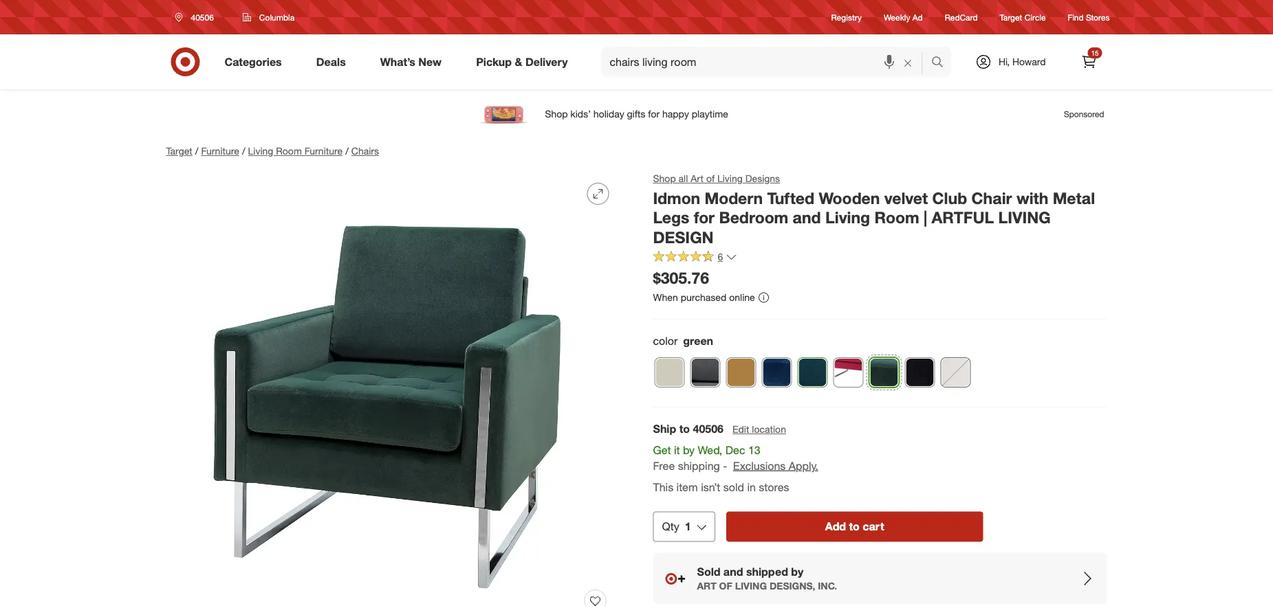 Task type: locate. For each thing, give the bounding box(es) containing it.
and down tufted
[[793, 208, 821, 228]]

/ left the chairs link
[[345, 145, 349, 157]]

living right of
[[717, 173, 743, 185]]

target left furniture link
[[166, 145, 192, 157]]

15 link
[[1074, 47, 1104, 77]]

0 vertical spatial target
[[1000, 12, 1023, 22]]

6 link
[[653, 251, 737, 266]]

0 horizontal spatial /
[[195, 145, 198, 157]]

when
[[653, 292, 678, 304]]

1 vertical spatial to
[[849, 520, 860, 534]]

1 horizontal spatial furniture
[[305, 145, 343, 157]]

hi, howard
[[999, 56, 1046, 68]]

living down shipped
[[735, 581, 767, 593]]

target left circle
[[1000, 12, 1023, 22]]

free
[[653, 460, 675, 473]]

green image
[[870, 358, 899, 387]]

idmon modern tufted wooden velvet club chair with metal legs for bedroom and living room | artful living design, 1 of 12 image
[[166, 172, 620, 607]]

target for target / furniture / living room furniture / chairs
[[166, 145, 192, 157]]

1 vertical spatial by
[[791, 565, 804, 579]]

black image
[[906, 358, 935, 387]]

0 vertical spatial room
[[276, 145, 302, 157]]

1 / from the left
[[195, 145, 198, 157]]

1 horizontal spatial to
[[849, 520, 860, 534]]

1 vertical spatial and
[[724, 565, 743, 579]]

0 vertical spatial and
[[793, 208, 821, 228]]

ivory image
[[655, 358, 684, 387]]

purchased
[[681, 292, 727, 304]]

40506 up wed,
[[693, 423, 724, 436]]

living for furniture
[[248, 145, 273, 157]]

search
[[925, 56, 958, 70]]

color
[[653, 335, 678, 348]]

columbia button
[[234, 5, 304, 30]]

0 vertical spatial 40506
[[191, 12, 214, 22]]

and
[[793, 208, 821, 228], [724, 565, 743, 579]]

0 horizontal spatial living
[[248, 145, 273, 157]]

and inside sold and shipped by art of living designs, inc.
[[724, 565, 743, 579]]

ship to 40506
[[653, 423, 724, 436]]

art
[[697, 581, 717, 593]]

inc.
[[818, 581, 837, 593]]

by inside sold and shipped by art of living designs, inc.
[[791, 565, 804, 579]]

40506 inside dropdown button
[[191, 12, 214, 22]]

deals
[[316, 55, 346, 68]]

|
[[924, 208, 927, 228]]

target link
[[166, 145, 192, 157]]

stores
[[1086, 12, 1110, 22]]

room down "velvet"
[[875, 208, 919, 228]]

deals link
[[305, 47, 363, 77]]

living inside shop all art of living designs idmon modern tufted wooden velvet club chair with metal legs for bedroom and living room | artful living design
[[999, 208, 1051, 228]]

furniture
[[201, 145, 239, 157], [305, 145, 343, 157]]

2 / from the left
[[242, 145, 245, 157]]

categories link
[[213, 47, 299, 77]]

in
[[747, 481, 756, 494]]

1 horizontal spatial target
[[1000, 12, 1023, 22]]

1 vertical spatial living
[[717, 173, 743, 185]]

living right furniture link
[[248, 145, 273, 157]]

sold
[[724, 481, 744, 494]]

0 vertical spatial living
[[248, 145, 273, 157]]

1 vertical spatial 40506
[[693, 423, 724, 436]]

living down wooden
[[826, 208, 870, 228]]

idmon
[[653, 188, 700, 208]]

to right the add
[[849, 520, 860, 534]]

add to cart button
[[726, 512, 983, 542]]

with
[[1017, 188, 1049, 208]]

new
[[419, 55, 442, 68]]

1 horizontal spatial by
[[791, 565, 804, 579]]

room
[[276, 145, 302, 157], [875, 208, 919, 228]]

what's
[[380, 55, 415, 68]]

add
[[825, 520, 846, 534]]

by inside the 'get it by wed, dec 13 free shipping - exclusions apply.'
[[683, 444, 695, 457]]

modern
[[705, 188, 763, 208]]

for
[[694, 208, 715, 228]]

0 horizontal spatial target
[[166, 145, 192, 157]]

to right ship on the right bottom
[[679, 423, 690, 436]]

1 vertical spatial living
[[735, 581, 767, 593]]

hi,
[[999, 56, 1010, 68]]

0 horizontal spatial furniture
[[201, 145, 239, 157]]

living room furniture link
[[248, 145, 343, 157]]

furniture right target link in the left top of the page
[[201, 145, 239, 157]]

40506 left columbia 'dropdown button'
[[191, 12, 214, 22]]

living for idmon
[[717, 173, 743, 185]]

to inside button
[[849, 520, 860, 534]]

dec
[[726, 444, 745, 457]]

0 vertical spatial living
[[999, 208, 1051, 228]]

and inside shop all art of living designs idmon modern tufted wooden velvet club chair with metal legs for bedroom and living room | artful living design
[[793, 208, 821, 228]]

0 horizontal spatial living
[[735, 581, 767, 593]]

advertisement region
[[155, 98, 1118, 131]]

furniture left the chairs link
[[305, 145, 343, 157]]

redcard link
[[945, 11, 978, 23]]

1 horizontal spatial room
[[875, 208, 919, 228]]

target
[[1000, 12, 1023, 22], [166, 145, 192, 157]]

online
[[729, 292, 755, 304]]

this
[[653, 481, 674, 494]]

living
[[248, 145, 273, 157], [717, 173, 743, 185], [826, 208, 870, 228]]

chairs
[[351, 145, 379, 157]]

metal
[[1053, 188, 1095, 208]]

2 furniture from the left
[[305, 145, 343, 157]]

0 vertical spatial to
[[679, 423, 690, 436]]

furniture link
[[201, 145, 239, 157]]

by right it
[[683, 444, 695, 457]]

0 horizontal spatial by
[[683, 444, 695, 457]]

/ right target link in the left top of the page
[[195, 145, 198, 157]]

and up of
[[724, 565, 743, 579]]

/ right furniture link
[[242, 145, 245, 157]]

by up designs,
[[791, 565, 804, 579]]

isn't
[[701, 481, 720, 494]]

40506
[[191, 12, 214, 22], [693, 423, 724, 436]]

0 horizontal spatial to
[[679, 423, 690, 436]]

/
[[195, 145, 198, 157], [242, 145, 245, 157], [345, 145, 349, 157]]

sold
[[697, 565, 721, 579]]

add to cart
[[825, 520, 884, 534]]

0 horizontal spatial 40506
[[191, 12, 214, 22]]

1 horizontal spatial 40506
[[693, 423, 724, 436]]

redcard
[[945, 12, 978, 22]]

fulfillment region
[[653, 422, 1107, 605]]

to
[[679, 423, 690, 436], [849, 520, 860, 534]]

edit
[[733, 424, 749, 436]]

by
[[683, 444, 695, 457], [791, 565, 804, 579]]

weekly
[[884, 12, 910, 22]]

target circle link
[[1000, 11, 1046, 23]]

pickup
[[476, 55, 512, 68]]

room right furniture link
[[276, 145, 302, 157]]

all
[[679, 173, 688, 185]]

living down with
[[999, 208, 1051, 228]]

navy image
[[763, 358, 791, 387]]

1 horizontal spatial living
[[717, 173, 743, 185]]

1 horizontal spatial and
[[793, 208, 821, 228]]

of
[[706, 173, 715, 185]]

get it by wed, dec 13 free shipping - exclusions apply.
[[653, 444, 818, 473]]

1 horizontal spatial /
[[242, 145, 245, 157]]

1 horizontal spatial living
[[999, 208, 1051, 228]]

2 vertical spatial living
[[826, 208, 870, 228]]

design
[[653, 228, 714, 247]]

2 horizontal spatial /
[[345, 145, 349, 157]]

1 furniture from the left
[[201, 145, 239, 157]]

qty
[[662, 520, 680, 534]]

designs
[[745, 173, 780, 185]]

0 vertical spatial by
[[683, 444, 695, 457]]

registry
[[831, 12, 862, 22]]

1 vertical spatial target
[[166, 145, 192, 157]]

0 horizontal spatial and
[[724, 565, 743, 579]]

tan - out of stock image
[[941, 358, 970, 387]]

1 vertical spatial room
[[875, 208, 919, 228]]

club
[[933, 188, 967, 208]]



Task type: describe. For each thing, give the bounding box(es) containing it.
$305.76
[[653, 268, 709, 288]]

target / furniture / living room furniture / chairs
[[166, 145, 379, 157]]

shop
[[653, 173, 676, 185]]

0 horizontal spatial room
[[276, 145, 302, 157]]

art
[[691, 173, 704, 185]]

shipped
[[746, 565, 788, 579]]

it
[[674, 444, 680, 457]]

exclusions apply. link
[[733, 460, 818, 473]]

weekly ad
[[884, 12, 923, 22]]

mustard image
[[727, 358, 756, 387]]

exclusions
[[733, 460, 786, 473]]

what's new
[[380, 55, 442, 68]]

find
[[1068, 12, 1084, 22]]

living inside sold and shipped by art of living designs, inc.
[[735, 581, 767, 593]]

room inside shop all art of living designs idmon modern tufted wooden velvet club chair with metal legs for bedroom and living room | artful living design
[[875, 208, 919, 228]]

when purchased online
[[653, 292, 755, 304]]

to for add
[[849, 520, 860, 534]]

columbia
[[259, 12, 295, 22]]

what's new link
[[369, 47, 459, 77]]

velvet
[[884, 188, 928, 208]]

categories
[[225, 55, 282, 68]]

legs
[[653, 208, 690, 228]]

cart
[[863, 520, 884, 534]]

chairs link
[[351, 145, 379, 157]]

weekly ad link
[[884, 11, 923, 23]]

40506 inside fulfillment 'region'
[[693, 423, 724, 436]]

shipping
[[678, 460, 720, 473]]

2 horizontal spatial living
[[826, 208, 870, 228]]

What can we help you find? suggestions appear below search field
[[602, 47, 935, 77]]

wooden
[[819, 188, 880, 208]]

howard
[[1013, 56, 1046, 68]]

find stores link
[[1068, 11, 1110, 23]]

40506 button
[[166, 5, 228, 30]]

ship
[[653, 423, 676, 436]]

1
[[685, 520, 691, 534]]

edit location
[[733, 424, 786, 436]]

qty 1
[[662, 520, 691, 534]]

this item isn't sold in stores
[[653, 481, 789, 494]]

pickup & delivery
[[476, 55, 568, 68]]

tufted
[[767, 188, 815, 208]]

color green
[[653, 335, 713, 348]]

&
[[515, 55, 522, 68]]

green
[[683, 335, 713, 348]]

15
[[1091, 48, 1099, 57]]

sold and shipped by art of living designs, inc.
[[697, 565, 837, 593]]

registry link
[[831, 11, 862, 23]]

grey image
[[691, 358, 720, 387]]

target for target circle
[[1000, 12, 1023, 22]]

delivery
[[526, 55, 568, 68]]

ad
[[913, 12, 923, 22]]

-
[[723, 460, 727, 473]]

item
[[677, 481, 698, 494]]

chair
[[972, 188, 1012, 208]]

edit location button
[[732, 422, 787, 437]]

search button
[[925, 47, 958, 80]]

apply.
[[789, 460, 818, 473]]

bedroom
[[719, 208, 789, 228]]

13
[[748, 444, 761, 457]]

location
[[752, 424, 786, 436]]

6
[[718, 251, 723, 263]]

find stores
[[1068, 12, 1110, 22]]

target circle
[[1000, 12, 1046, 22]]

fuchsia image
[[834, 358, 863, 387]]

circle
[[1025, 12, 1046, 22]]

designs,
[[770, 581, 815, 593]]

3 / from the left
[[345, 145, 349, 157]]

shop all art of living designs idmon modern tufted wooden velvet club chair with metal legs for bedroom and living room | artful living design
[[653, 173, 1095, 247]]

to for ship
[[679, 423, 690, 436]]

teal image
[[798, 358, 827, 387]]

artful
[[932, 208, 994, 228]]

pickup & delivery link
[[464, 47, 585, 77]]

wed,
[[698, 444, 723, 457]]

stores
[[759, 481, 789, 494]]



Task type: vqa. For each thing, say whether or not it's contained in the screenshot.
Target link
yes



